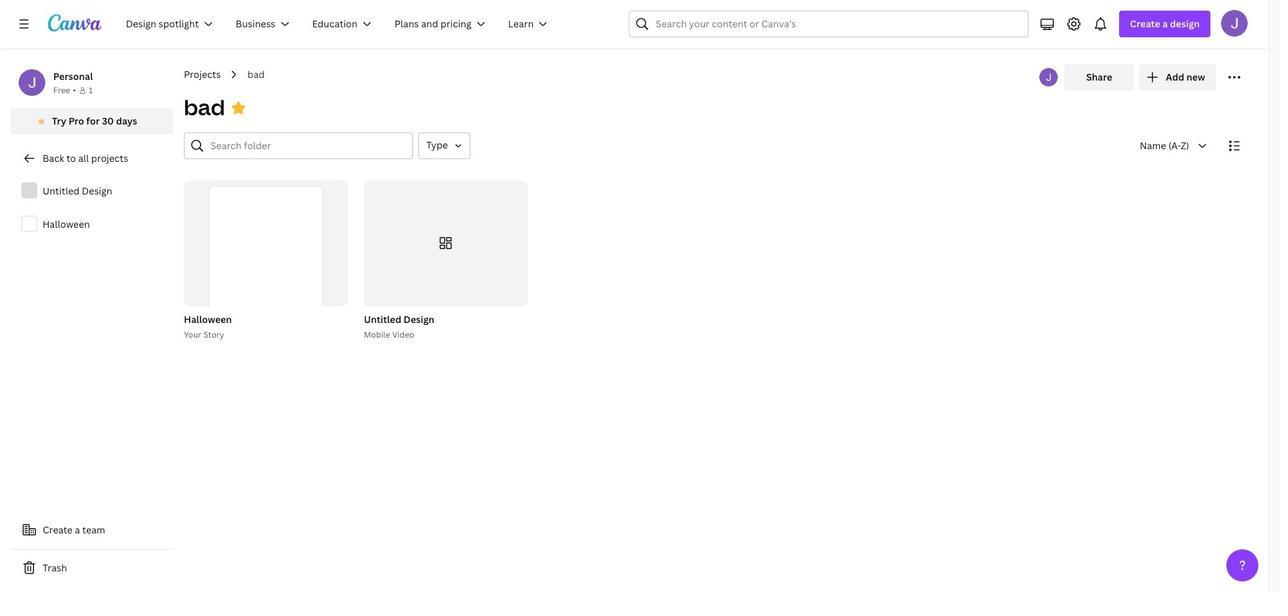 Task type: vqa. For each thing, say whether or not it's contained in the screenshot.
Magic to the bottom
no



Task type: locate. For each thing, give the bounding box(es) containing it.
Search folder search field
[[211, 133, 405, 159]]

None search field
[[629, 11, 1029, 37]]

Sort by button
[[1130, 133, 1216, 159]]

group
[[181, 181, 348, 390], [184, 181, 348, 390], [361, 181, 528, 342], [364, 181, 528, 306]]

list
[[11, 177, 173, 239]]

2 group from the left
[[184, 181, 348, 390]]



Task type: describe. For each thing, give the bounding box(es) containing it.
4 group from the left
[[364, 181, 528, 306]]

Type button
[[419, 133, 471, 159]]

1 group from the left
[[181, 181, 348, 390]]

3 group from the left
[[361, 181, 528, 342]]

Search search field
[[656, 11, 1003, 37]]

top level navigation element
[[117, 11, 562, 37]]

jacob simon image
[[1222, 10, 1248, 37]]



